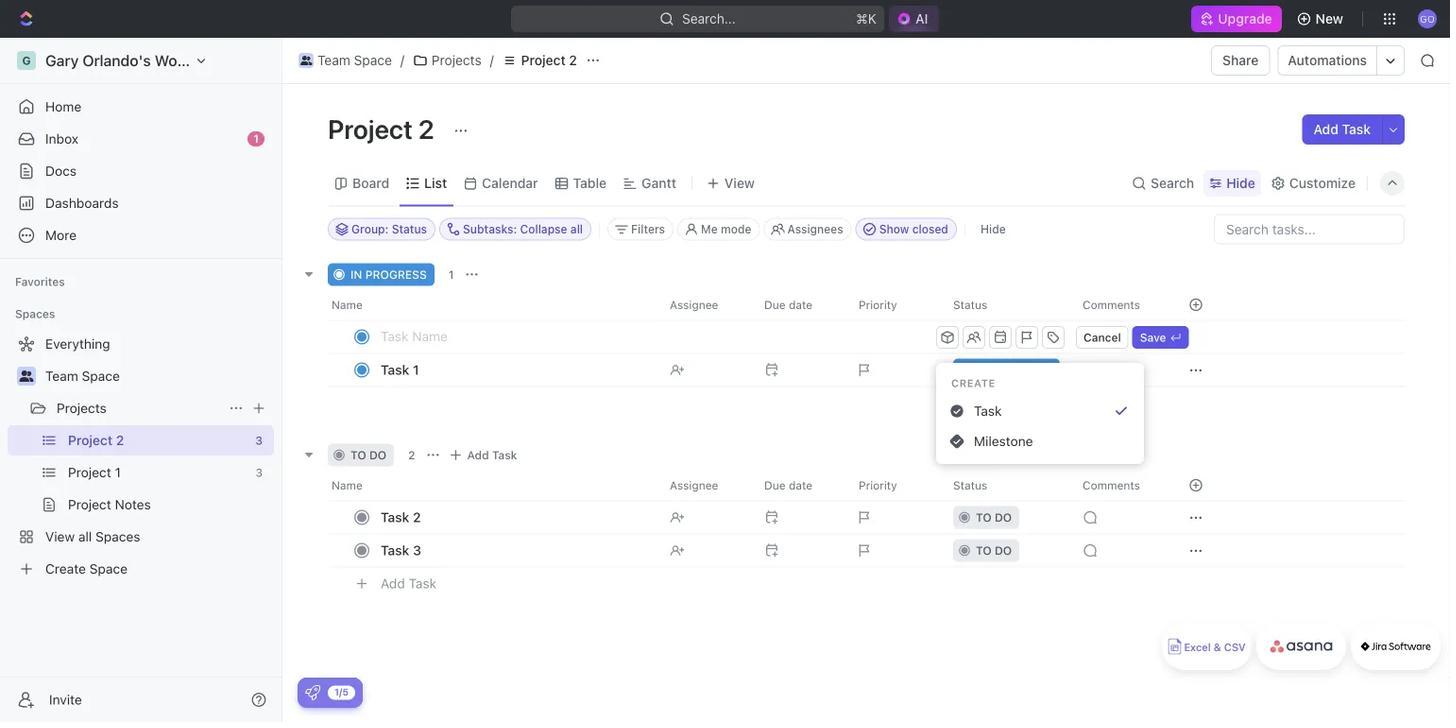 Task type: describe. For each thing, give the bounding box(es) containing it.
0 vertical spatial team space link
[[294, 49, 397, 72]]

hide inside dropdown button
[[1227, 175, 1256, 191]]

⌘k
[[856, 11, 877, 26]]

new button
[[1290, 4, 1355, 34]]

excel & csv
[[1185, 641, 1246, 654]]

0 vertical spatial add task button
[[1303, 114, 1383, 145]]

customize button
[[1265, 170, 1362, 197]]

1 vertical spatial add task
[[467, 448, 517, 462]]

task 3
[[381, 543, 421, 558]]

cancel
[[1084, 331, 1122, 344]]

0 horizontal spatial project 2
[[328, 113, 440, 144]]

space inside 'tree'
[[82, 368, 120, 384]]

assignees button
[[764, 218, 852, 241]]

dashboards link
[[8, 188, 274, 218]]

task up customize
[[1343, 121, 1371, 137]]

2 vertical spatial add task
[[381, 576, 437, 591]]

customize
[[1290, 175, 1356, 191]]

gantt link
[[638, 170, 677, 197]]

Search tasks... text field
[[1215, 215, 1404, 243]]

csv
[[1225, 641, 1246, 654]]

docs link
[[8, 156, 274, 186]]

assignees
[[788, 223, 844, 236]]

2 horizontal spatial add
[[1314, 121, 1339, 137]]

board link
[[349, 170, 390, 197]]

inbox
[[45, 131, 78, 146]]

spaces
[[15, 307, 55, 320]]

sidebar navigation
[[0, 38, 283, 722]]

task up task 2 link
[[492, 448, 517, 462]]

user group image
[[300, 56, 312, 65]]

milestone
[[974, 433, 1034, 449]]

task down 3
[[409, 576, 437, 591]]

task 1 link
[[376, 356, 655, 384]]

search button
[[1127, 170, 1201, 197]]

cancel button
[[1077, 326, 1129, 349]]

task 2 link
[[376, 504, 655, 531]]

0 vertical spatial space
[[354, 52, 392, 68]]

hide button
[[973, 218, 1014, 241]]

dashboards
[[45, 195, 119, 211]]

upgrade
[[1219, 11, 1273, 26]]

user group image
[[19, 370, 34, 382]]

task inside task button
[[974, 403, 1002, 419]]

0 vertical spatial team
[[318, 52, 350, 68]]

share
[[1223, 52, 1259, 68]]

onboarding checklist button element
[[305, 685, 320, 700]]

1 vertical spatial 1
[[449, 268, 454, 281]]

1 horizontal spatial projects
[[432, 52, 482, 68]]

share button
[[1212, 45, 1271, 76]]

1 / from the left
[[401, 52, 404, 68]]

home
[[45, 99, 82, 114]]

invite
[[49, 692, 82, 707]]

excel & csv link
[[1163, 623, 1252, 670]]

automations
[[1289, 52, 1368, 68]]

task inside task 2 link
[[381, 509, 410, 525]]

1 horizontal spatial 1
[[413, 362, 419, 378]]

onboarding checklist button image
[[305, 685, 320, 700]]

excel
[[1185, 641, 1211, 654]]

task 3 link
[[376, 537, 655, 564]]



Task type: locate. For each thing, give the bounding box(es) containing it.
&
[[1214, 641, 1222, 654]]

do
[[370, 448, 387, 462]]

2
[[569, 52, 577, 68], [419, 113, 435, 144], [408, 448, 415, 462], [413, 509, 421, 525]]

save button
[[1133, 326, 1189, 349]]

calendar
[[482, 175, 538, 191]]

hide button
[[1204, 170, 1262, 197]]

add task button up task 2 link
[[445, 444, 525, 466]]

1 vertical spatial add task button
[[445, 444, 525, 466]]

task 1
[[381, 362, 419, 378]]

task down create
[[974, 403, 1002, 419]]

task up the do
[[381, 362, 410, 378]]

search
[[1151, 175, 1195, 191]]

task 2
[[381, 509, 421, 525]]

1 vertical spatial add
[[467, 448, 489, 462]]

add task button down task 3
[[372, 572, 444, 595]]

hide inside button
[[981, 223, 1006, 236]]

table
[[573, 175, 607, 191]]

team space right user group image
[[318, 52, 392, 68]]

1
[[253, 132, 259, 145], [449, 268, 454, 281], [413, 362, 419, 378]]

0 horizontal spatial team space link
[[45, 361, 270, 391]]

0 vertical spatial add
[[1314, 121, 1339, 137]]

progress
[[365, 268, 427, 281]]

0 horizontal spatial add
[[381, 576, 405, 591]]

0 horizontal spatial hide
[[981, 223, 1006, 236]]

to
[[351, 448, 366, 462]]

team space link
[[294, 49, 397, 72], [45, 361, 270, 391]]

add up task 2 link
[[467, 448, 489, 462]]

1/5
[[335, 687, 349, 698]]

1 horizontal spatial space
[[354, 52, 392, 68]]

docs
[[45, 163, 77, 179]]

milestone button
[[944, 426, 1137, 456]]

1 vertical spatial project 2
[[328, 113, 440, 144]]

task
[[1343, 121, 1371, 137], [381, 362, 410, 378], [974, 403, 1002, 419], [492, 448, 517, 462], [381, 509, 410, 525], [381, 543, 410, 558], [409, 576, 437, 591]]

1 vertical spatial hide
[[981, 223, 1006, 236]]

0 horizontal spatial projects link
[[57, 393, 221, 423]]

tree containing team space
[[8, 329, 274, 584]]

in
[[351, 268, 362, 281]]

0 horizontal spatial 1
[[253, 132, 259, 145]]

1 horizontal spatial team space link
[[294, 49, 397, 72]]

1 vertical spatial space
[[82, 368, 120, 384]]

table link
[[570, 170, 607, 197]]

1 vertical spatial team
[[45, 368, 78, 384]]

tree inside sidebar navigation
[[8, 329, 274, 584]]

team space link inside 'tree'
[[45, 361, 270, 391]]

1 horizontal spatial project
[[521, 52, 566, 68]]

1 horizontal spatial project 2
[[521, 52, 577, 68]]

favorites button
[[8, 270, 73, 293]]

0 vertical spatial team space
[[318, 52, 392, 68]]

home link
[[8, 92, 274, 122]]

team
[[318, 52, 350, 68], [45, 368, 78, 384]]

upgrade link
[[1192, 6, 1282, 32]]

2 / from the left
[[490, 52, 494, 68]]

list
[[425, 175, 447, 191]]

add task down task 3
[[381, 576, 437, 591]]

team inside 'tree'
[[45, 368, 78, 384]]

automations button
[[1279, 46, 1377, 75]]

project
[[521, 52, 566, 68], [328, 113, 413, 144]]

task inside task 3 link
[[381, 543, 410, 558]]

space right user group icon
[[82, 368, 120, 384]]

1 horizontal spatial add
[[467, 448, 489, 462]]

2 horizontal spatial add task
[[1314, 121, 1371, 137]]

2 horizontal spatial 1
[[449, 268, 454, 281]]

0 horizontal spatial team
[[45, 368, 78, 384]]

0 horizontal spatial add task
[[381, 576, 437, 591]]

add up customize
[[1314, 121, 1339, 137]]

project 2 link
[[498, 49, 582, 72]]

new
[[1316, 11, 1344, 26]]

save
[[1141, 331, 1167, 344]]

0 vertical spatial project
[[521, 52, 566, 68]]

search...
[[682, 11, 736, 26]]

add task up customize
[[1314, 121, 1371, 137]]

add
[[1314, 121, 1339, 137], [467, 448, 489, 462], [381, 576, 405, 591]]

1 horizontal spatial /
[[490, 52, 494, 68]]

1 horizontal spatial team space
[[318, 52, 392, 68]]

Task Name text field
[[381, 321, 933, 351]]

to do
[[351, 448, 387, 462]]

projects inside 'tree'
[[57, 400, 107, 416]]

0 vertical spatial projects
[[432, 52, 482, 68]]

3
[[413, 543, 421, 558]]

projects
[[432, 52, 482, 68], [57, 400, 107, 416]]

list link
[[421, 170, 447, 197]]

team right user group image
[[318, 52, 350, 68]]

space
[[354, 52, 392, 68], [82, 368, 120, 384]]

/
[[401, 52, 404, 68], [490, 52, 494, 68]]

2 vertical spatial add task button
[[372, 572, 444, 595]]

2 vertical spatial add
[[381, 576, 405, 591]]

1 vertical spatial projects
[[57, 400, 107, 416]]

0 vertical spatial projects link
[[408, 49, 486, 72]]

board
[[353, 175, 390, 191]]

create
[[952, 377, 996, 389]]

0 horizontal spatial /
[[401, 52, 404, 68]]

1 vertical spatial projects link
[[57, 393, 221, 423]]

1 inside sidebar navigation
[[253, 132, 259, 145]]

1 horizontal spatial team
[[318, 52, 350, 68]]

1 horizontal spatial hide
[[1227, 175, 1256, 191]]

0 horizontal spatial space
[[82, 368, 120, 384]]

0 horizontal spatial team space
[[45, 368, 120, 384]]

team space inside 'tree'
[[45, 368, 120, 384]]

calendar link
[[478, 170, 538, 197]]

0 horizontal spatial project
[[328, 113, 413, 144]]

in progress
[[351, 268, 427, 281]]

team right user group icon
[[45, 368, 78, 384]]

team space right user group icon
[[45, 368, 120, 384]]

1 vertical spatial project
[[328, 113, 413, 144]]

tree
[[8, 329, 274, 584]]

0 vertical spatial project 2
[[521, 52, 577, 68]]

task left 3
[[381, 543, 410, 558]]

add task button
[[1303, 114, 1383, 145], [445, 444, 525, 466], [372, 572, 444, 595]]

1 vertical spatial team space
[[45, 368, 120, 384]]

task up task 3
[[381, 509, 410, 525]]

task button
[[944, 396, 1137, 426]]

gantt
[[642, 175, 677, 191]]

space right user group image
[[354, 52, 392, 68]]

1 horizontal spatial projects link
[[408, 49, 486, 72]]

add task up task 2 link
[[467, 448, 517, 462]]

0 horizontal spatial projects
[[57, 400, 107, 416]]

add down task 3
[[381, 576, 405, 591]]

0 vertical spatial hide
[[1227, 175, 1256, 191]]

add task
[[1314, 121, 1371, 137], [467, 448, 517, 462], [381, 576, 437, 591]]

team space
[[318, 52, 392, 68], [45, 368, 120, 384]]

projects link
[[408, 49, 486, 72], [57, 393, 221, 423]]

task inside task 1 link
[[381, 362, 410, 378]]

hide
[[1227, 175, 1256, 191], [981, 223, 1006, 236]]

add task button up customize
[[1303, 114, 1383, 145]]

1 horizontal spatial add task
[[467, 448, 517, 462]]

favorites
[[15, 275, 65, 288]]

0 vertical spatial 1
[[253, 132, 259, 145]]

project 2
[[521, 52, 577, 68], [328, 113, 440, 144]]

1 vertical spatial team space link
[[45, 361, 270, 391]]

project 2 inside project 2 link
[[521, 52, 577, 68]]

2 vertical spatial 1
[[413, 362, 419, 378]]

0 vertical spatial add task
[[1314, 121, 1371, 137]]

projects link inside 'tree'
[[57, 393, 221, 423]]



Task type: vqa. For each thing, say whether or not it's contained in the screenshot.
Text Field
no



